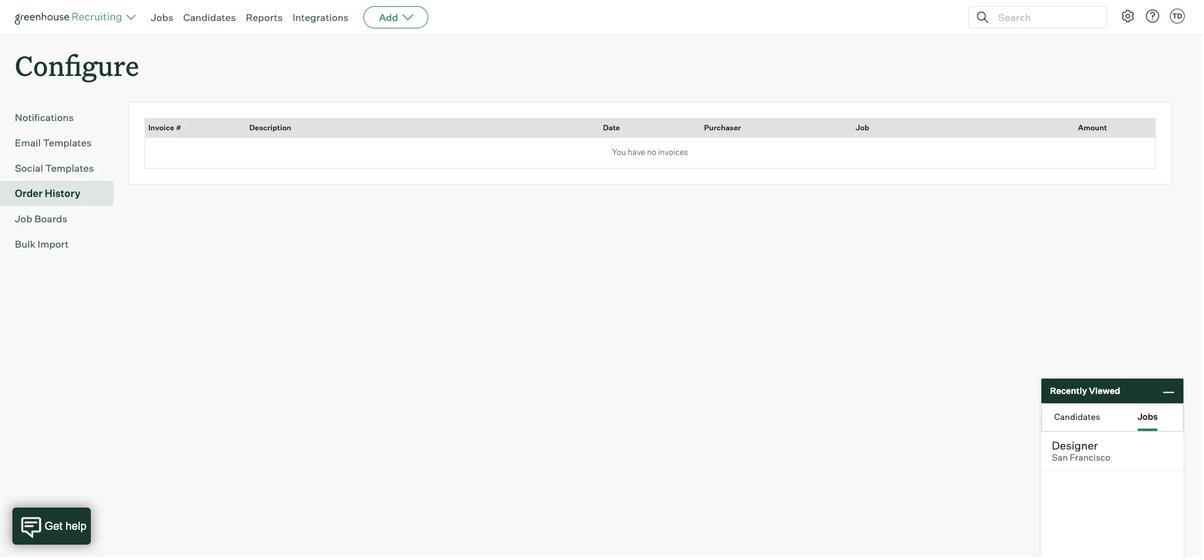 Task type: describe. For each thing, give the bounding box(es) containing it.
you
[[612, 147, 626, 157]]

configure
[[15, 47, 139, 83]]

td button
[[1170, 9, 1185, 23]]

0 vertical spatial candidates
[[183, 11, 236, 23]]

job boards
[[15, 213, 67, 225]]

date
[[603, 123, 620, 132]]

td button
[[1168, 6, 1187, 26]]

integrations link
[[293, 11, 349, 23]]

templates for email templates
[[43, 137, 92, 149]]

greenhouse recruiting image
[[15, 10, 126, 25]]

designer
[[1052, 439, 1098, 452]]

1 horizontal spatial jobs
[[1138, 411, 1158, 422]]

order history link
[[15, 186, 109, 201]]

description
[[249, 123, 291, 132]]

job for job
[[856, 123, 869, 132]]

boards
[[34, 213, 67, 225]]

invoice #
[[148, 123, 181, 132]]

viewed
[[1089, 386, 1120, 396]]

social templates
[[15, 162, 94, 174]]

no
[[647, 147, 656, 157]]

invoice
[[148, 123, 174, 132]]

job for job boards
[[15, 213, 32, 225]]

jobs link
[[151, 11, 173, 23]]

email templates
[[15, 137, 92, 149]]

reports link
[[246, 11, 283, 23]]

notifications link
[[15, 110, 109, 125]]

import
[[38, 238, 69, 250]]

add
[[379, 11, 398, 23]]

reports
[[246, 11, 283, 23]]

notifications
[[15, 111, 74, 124]]

purchaser
[[704, 123, 741, 132]]

add button
[[364, 6, 428, 28]]

bulk
[[15, 238, 35, 250]]

tab list containing candidates
[[1042, 404, 1183, 431]]

email
[[15, 137, 41, 149]]

recently
[[1050, 386, 1087, 396]]

have
[[628, 147, 645, 157]]



Task type: vqa. For each thing, say whether or not it's contained in the screenshot.
of
no



Task type: locate. For each thing, give the bounding box(es) containing it.
1 vertical spatial templates
[[45, 162, 94, 174]]

candidates inside tab list
[[1054, 411, 1100, 422]]

invoices
[[658, 147, 688, 157]]

0 horizontal spatial job
[[15, 213, 32, 225]]

order
[[15, 187, 43, 200]]

0 horizontal spatial candidates
[[183, 11, 236, 23]]

1 vertical spatial jobs
[[1138, 411, 1158, 422]]

san
[[1052, 452, 1068, 464]]

recently viewed
[[1050, 386, 1120, 396]]

1 horizontal spatial job
[[856, 123, 869, 132]]

0 vertical spatial templates
[[43, 137, 92, 149]]

job boards link
[[15, 212, 109, 226]]

candidates link
[[183, 11, 236, 23]]

bulk import
[[15, 238, 69, 250]]

you have no invoices
[[612, 147, 688, 157]]

0 horizontal spatial jobs
[[151, 11, 173, 23]]

job
[[856, 123, 869, 132], [15, 213, 32, 225]]

0 vertical spatial job
[[856, 123, 869, 132]]

templates inside "link"
[[43, 137, 92, 149]]

candidates
[[183, 11, 236, 23], [1054, 411, 1100, 422]]

integrations
[[293, 11, 349, 23]]

configure image
[[1121, 9, 1135, 23]]

bulk import link
[[15, 237, 109, 252]]

social
[[15, 162, 43, 174]]

order history
[[15, 187, 80, 200]]

email templates link
[[15, 135, 109, 150]]

social templates link
[[15, 161, 109, 176]]

td
[[1172, 12, 1182, 20]]

templates up social templates link
[[43, 137, 92, 149]]

1 vertical spatial candidates
[[1054, 411, 1100, 422]]

candidates down recently viewed
[[1054, 411, 1100, 422]]

templates
[[43, 137, 92, 149], [45, 162, 94, 174]]

jobs
[[151, 11, 173, 23], [1138, 411, 1158, 422]]

templates for social templates
[[45, 162, 94, 174]]

history
[[45, 187, 80, 200]]

amount
[[1078, 123, 1107, 132]]

candidates right the jobs link on the left top
[[183, 11, 236, 23]]

0 vertical spatial jobs
[[151, 11, 173, 23]]

francisco
[[1070, 452, 1111, 464]]

#
[[176, 123, 181, 132]]

1 vertical spatial job
[[15, 213, 32, 225]]

tab list
[[1042, 404, 1183, 431]]

templates up history
[[45, 162, 94, 174]]

designer san francisco
[[1052, 439, 1111, 464]]

Search text field
[[995, 8, 1095, 26]]

1 horizontal spatial candidates
[[1054, 411, 1100, 422]]



